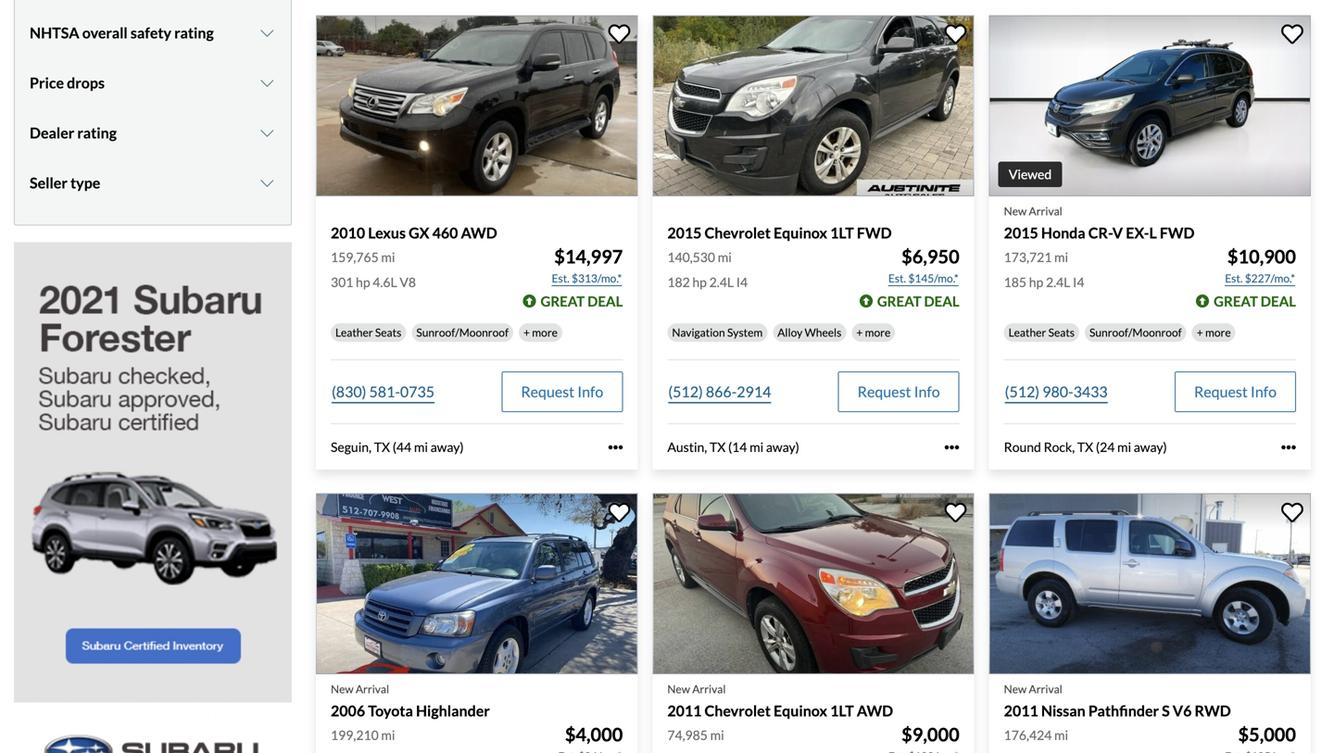 Task type: describe. For each thing, give the bounding box(es) containing it.
honda
[[1041, 224, 1085, 242]]

gx
[[409, 224, 429, 242]]

equinox inside new arrival 2011 chevrolet equinox 1lt awd
[[774, 702, 827, 720]]

140,530
[[667, 249, 715, 265]]

austin,
[[667, 439, 707, 455]]

nissan
[[1041, 702, 1086, 720]]

chevron down image for price drops
[[258, 75, 276, 90]]

866-
[[706, 383, 737, 401]]

2006
[[331, 702, 365, 720]]

deal for $10,900
[[1261, 293, 1296, 309]]

seller
[[30, 174, 68, 192]]

199,210
[[331, 727, 379, 743]]

deal for $6,950
[[924, 293, 959, 309]]

140,530 mi 182 hp 2.4l i4
[[667, 249, 748, 290]]

1 2015 from the left
[[667, 224, 702, 242]]

pathfinder
[[1088, 702, 1159, 720]]

arrival for $5,000
[[1029, 682, 1062, 696]]

red 2011 chevrolet equinox 1lt awd suv / crossover all-wheel drive 6-speed automatic image
[[653, 493, 974, 674]]

v
[[1112, 224, 1123, 242]]

1 fwd from the left
[[857, 224, 892, 242]]

safety
[[130, 23, 171, 42]]

price
[[30, 73, 64, 92]]

nhtsa overall safety rating button
[[30, 10, 276, 56]]

seller type
[[30, 174, 100, 192]]

request info button for $14,997
[[501, 372, 623, 412]]

round rock, tx (24 mi away)
[[1004, 439, 1167, 455]]

new arrival 2011 nissan pathfinder s v6 rwd
[[1004, 682, 1231, 720]]

lexus
[[368, 224, 406, 242]]

(14
[[728, 439, 747, 455]]

alloy wheels
[[778, 326, 841, 339]]

request info for $14,997
[[521, 383, 603, 401]]

price drops button
[[30, 60, 276, 106]]

great deal for $6,950
[[877, 293, 959, 309]]

+ more for $14,997
[[523, 326, 558, 339]]

mi right (14
[[750, 439, 764, 455]]

199,210 mi
[[331, 727, 395, 743]]

chevron down image for seller type
[[258, 175, 276, 190]]

mi for 176,424 mi
[[1054, 727, 1068, 743]]

chevron down image for dealer rating
[[258, 125, 276, 140]]

ex-
[[1126, 224, 1149, 242]]

1lt inside new arrival 2011 chevrolet equinox 1lt awd
[[830, 702, 854, 720]]

2.4l for $10,900
[[1046, 274, 1070, 290]]

2010 lexus gx 460 awd
[[331, 224, 497, 242]]

173,721
[[1004, 249, 1052, 265]]

(830) 581-0735 button
[[331, 372, 435, 412]]

arrival for $9,000
[[692, 682, 726, 696]]

est. for $6,950
[[888, 271, 906, 285]]

+ for $6,950
[[856, 326, 863, 339]]

nhtsa
[[30, 23, 79, 42]]

3 away) from the left
[[1134, 439, 1167, 455]]

chevron down image for nhtsa overall safety rating
[[258, 25, 276, 40]]

request for $6,950
[[858, 383, 911, 401]]

(512) 980-3433 button
[[1004, 372, 1109, 412]]

seller type button
[[30, 160, 276, 206]]

highlander
[[416, 702, 490, 720]]

$227/mo.*
[[1245, 271, 1295, 285]]

ellipsis h image for $14,997
[[608, 440, 623, 455]]

3 request info from the left
[[1194, 383, 1277, 401]]

navigation system
[[672, 326, 763, 339]]

silver 2011 nissan pathfinder s v6 rwd suv / crossover 4x2 5-speed automatic image
[[989, 493, 1311, 674]]

great deal for $14,997
[[541, 293, 623, 309]]

black 2015 chevrolet equinox 1lt fwd suv / crossover front-wheel drive 6-speed automatic image
[[653, 15, 974, 196]]

(830)
[[332, 383, 366, 401]]

drops
[[67, 73, 105, 92]]

74,985
[[667, 727, 708, 743]]

2006 toyota highlander suv / crossover  automatic image
[[316, 493, 638, 674]]

$14,997 est. $313/mo.*
[[552, 246, 623, 285]]

(830) 581-0735
[[332, 383, 435, 401]]

182
[[667, 274, 690, 290]]

type
[[70, 174, 100, 192]]

3 request from the left
[[1194, 383, 1248, 401]]

mi for 159,765 mi 301 hp 4.6l v8
[[381, 249, 395, 265]]

3 more from the left
[[1205, 326, 1231, 339]]

seguin, tx (44 mi away)
[[331, 439, 464, 455]]

2015 chevrolet equinox 1lt fwd
[[667, 224, 892, 242]]

request info button for $6,950
[[838, 372, 959, 412]]

system
[[727, 326, 763, 339]]

3 info from the left
[[1251, 383, 1277, 401]]

2 leather seats from the left
[[1009, 326, 1075, 339]]

est. $313/mo.* button
[[551, 269, 623, 288]]

tx for $14,997
[[374, 439, 390, 455]]

3433
[[1073, 383, 1108, 401]]

2015 inside new arrival 2015 honda cr-v ex-l fwd
[[1004, 224, 1038, 242]]

navigation
[[672, 326, 725, 339]]

460
[[432, 224, 458, 242]]

new for $5,000
[[1004, 682, 1027, 696]]

980-
[[1042, 383, 1073, 401]]

(512) 866-2914 button
[[667, 372, 772, 412]]

$6,950 est. $145/mo.*
[[888, 246, 959, 285]]

581-
[[369, 383, 400, 401]]

arrival inside new arrival 2015 honda cr-v ex-l fwd
[[1029, 204, 1062, 218]]

austin, tx (14 mi away)
[[667, 439, 799, 455]]

est. $227/mo.* button
[[1224, 269, 1296, 288]]

301
[[331, 274, 353, 290]]

crystal black pearl 2015 honda cr-v ex-l fwd suv / crossover front-wheel drive continuously variable transmission image
[[989, 15, 1311, 196]]

2 sunroof/moonroof from the left
[[1089, 326, 1182, 339]]

(44
[[393, 439, 411, 455]]

173,721 mi 185 hp 2.4l i4
[[1004, 249, 1084, 290]]

2010
[[331, 224, 365, 242]]

i4 for $10,900
[[1073, 274, 1084, 290]]

alloy
[[778, 326, 802, 339]]

1 1lt from the top
[[830, 224, 854, 242]]

l
[[1149, 224, 1157, 242]]

+ more for $6,950
[[856, 326, 891, 339]]

est. $145/mo.* button
[[887, 269, 959, 288]]

arrival for $4,000
[[356, 682, 389, 696]]

$6,950
[[902, 246, 959, 268]]

2 seats from the left
[[1048, 326, 1075, 339]]

fwd inside new arrival 2015 honda cr-v ex-l fwd
[[1160, 224, 1195, 242]]

rating inside dropdown button
[[77, 123, 117, 142]]

nhtsa overall safety rating
[[30, 23, 214, 42]]

4.6l
[[373, 274, 397, 290]]

$313/mo.*
[[572, 271, 622, 285]]

176,424 mi
[[1004, 727, 1068, 743]]

1 chevrolet from the top
[[705, 224, 771, 242]]

1 sunroof/moonroof from the left
[[416, 326, 509, 339]]

ellipsis h image for $6,950
[[945, 440, 959, 455]]

3 tx from the left
[[1077, 439, 1093, 455]]

185
[[1004, 274, 1026, 290]]

(512) 866-2914
[[668, 383, 771, 401]]

great for $14,997
[[541, 293, 585, 309]]

toyota
[[368, 702, 413, 720]]

0 horizontal spatial awd
[[461, 224, 497, 242]]

159,765 mi 301 hp 4.6l v8
[[331, 249, 416, 290]]

great for $10,900
[[1214, 293, 1258, 309]]



Task type: locate. For each thing, give the bounding box(es) containing it.
chevron down image
[[258, 25, 276, 40], [258, 75, 276, 90], [258, 125, 276, 140], [258, 175, 276, 190]]

1 horizontal spatial + more
[[856, 326, 891, 339]]

i4 up system
[[736, 274, 748, 290]]

2011 inside new arrival 2011 chevrolet equinox 1lt awd
[[667, 702, 702, 720]]

2 leather from the left
[[1009, 326, 1046, 339]]

i4
[[736, 274, 748, 290], [1073, 274, 1084, 290]]

1 horizontal spatial fwd
[[1160, 224, 1195, 242]]

arrival inside new arrival 2011 nissan pathfinder s v6 rwd
[[1029, 682, 1062, 696]]

new for $9,000
[[667, 682, 690, 696]]

0 horizontal spatial i4
[[736, 274, 748, 290]]

(512)
[[668, 383, 703, 401], [1005, 383, 1040, 401]]

deal down $145/mo.*
[[924, 293, 959, 309]]

hp right 185 on the top right of page
[[1029, 274, 1043, 290]]

rwd
[[1195, 702, 1231, 720]]

awd inside new arrival 2011 chevrolet equinox 1lt awd
[[857, 702, 893, 720]]

deal
[[587, 293, 623, 309], [924, 293, 959, 309], [1261, 293, 1296, 309]]

0 horizontal spatial seats
[[375, 326, 401, 339]]

2 2011 from the left
[[1004, 702, 1038, 720]]

mi right (24
[[1117, 439, 1131, 455]]

2 horizontal spatial away)
[[1134, 439, 1167, 455]]

3 request info button from the left
[[1175, 372, 1296, 412]]

+ for $14,997
[[523, 326, 530, 339]]

est.
[[552, 271, 569, 285], [888, 271, 906, 285], [1225, 271, 1243, 285]]

overall
[[82, 23, 128, 42]]

info
[[577, 383, 603, 401], [914, 383, 940, 401], [1251, 383, 1277, 401]]

0 vertical spatial chevrolet
[[705, 224, 771, 242]]

new for $4,000
[[331, 682, 353, 696]]

mi down the nissan
[[1054, 727, 1068, 743]]

dealer rating
[[30, 123, 117, 142]]

0 horizontal spatial request info button
[[501, 372, 623, 412]]

1 + more from the left
[[523, 326, 558, 339]]

1 horizontal spatial +
[[856, 326, 863, 339]]

2 ellipsis h image from the left
[[945, 440, 959, 455]]

mi inside 159,765 mi 301 hp 4.6l v8
[[381, 249, 395, 265]]

1 2011 from the left
[[667, 702, 702, 720]]

3 hp from the left
[[1029, 274, 1043, 290]]

arrival inside 'new arrival 2006 toyota highlander'
[[356, 682, 389, 696]]

0 horizontal spatial deal
[[587, 293, 623, 309]]

away) right (24
[[1134, 439, 1167, 455]]

1 leather seats from the left
[[335, 326, 401, 339]]

price drops
[[30, 73, 105, 92]]

0 horizontal spatial 2.4l
[[709, 274, 734, 290]]

1 est. from the left
[[552, 271, 569, 285]]

great down est. $313/mo.* button
[[541, 293, 585, 309]]

0 horizontal spatial 2015
[[667, 224, 702, 242]]

rating right safety
[[174, 23, 214, 42]]

2 2015 from the left
[[1004, 224, 1038, 242]]

advertisement region
[[14, 242, 292, 753]]

dealer
[[30, 123, 74, 142]]

+ more down est. $313/mo.* button
[[523, 326, 558, 339]]

i4 down honda
[[1073, 274, 1084, 290]]

chevron down image inside seller type dropdown button
[[258, 175, 276, 190]]

1 horizontal spatial request
[[858, 383, 911, 401]]

1 horizontal spatial rating
[[174, 23, 214, 42]]

3 + from the left
[[1197, 326, 1203, 339]]

mi down toyota on the bottom left of page
[[381, 727, 395, 743]]

leather seats
[[335, 326, 401, 339], [1009, 326, 1075, 339]]

0 horizontal spatial +
[[523, 326, 530, 339]]

2011 up the 74,985
[[667, 702, 702, 720]]

arrival up toyota on the bottom left of page
[[356, 682, 389, 696]]

ellipsis h image left round
[[945, 440, 959, 455]]

2 request from the left
[[858, 383, 911, 401]]

est. inside $14,997 est. $313/mo.*
[[552, 271, 569, 285]]

away) for $6,950
[[766, 439, 799, 455]]

new up the 74,985
[[667, 682, 690, 696]]

est. inside $6,950 est. $145/mo.*
[[888, 271, 906, 285]]

new up 176,424
[[1004, 682, 1027, 696]]

2 great from the left
[[877, 293, 921, 309]]

round
[[1004, 439, 1041, 455]]

1 info from the left
[[577, 383, 603, 401]]

0 horizontal spatial info
[[577, 383, 603, 401]]

1 hp from the left
[[356, 274, 370, 290]]

2 horizontal spatial more
[[1205, 326, 1231, 339]]

1 request info button from the left
[[501, 372, 623, 412]]

seats
[[375, 326, 401, 339], [1048, 326, 1075, 339]]

2 + from the left
[[856, 326, 863, 339]]

ellipsis h image
[[608, 440, 623, 455], [945, 440, 959, 455]]

hp for $6,950
[[692, 274, 707, 290]]

est. for $10,900
[[1225, 271, 1243, 285]]

3 est. from the left
[[1225, 271, 1243, 285]]

(24
[[1096, 439, 1115, 455]]

1 more from the left
[[532, 326, 558, 339]]

chevrolet inside new arrival 2011 chevrolet equinox 1lt awd
[[705, 702, 771, 720]]

info for $14,997
[[577, 383, 603, 401]]

2 request info button from the left
[[838, 372, 959, 412]]

sunroof/moonroof up 0735
[[416, 326, 509, 339]]

0 horizontal spatial ellipsis h image
[[608, 440, 623, 455]]

chevrolet
[[705, 224, 771, 242], [705, 702, 771, 720]]

1 great deal from the left
[[541, 293, 623, 309]]

2 chevrolet from the top
[[705, 702, 771, 720]]

more for $6,950
[[865, 326, 891, 339]]

1 horizontal spatial deal
[[924, 293, 959, 309]]

great deal down est. $313/mo.* button
[[541, 293, 623, 309]]

1 horizontal spatial away)
[[766, 439, 799, 455]]

tx left (14
[[710, 439, 726, 455]]

4 chevron down image from the top
[[258, 175, 276, 190]]

0 horizontal spatial leather seats
[[335, 326, 401, 339]]

2 away) from the left
[[766, 439, 799, 455]]

great down est. $227/mo.* button
[[1214, 293, 1258, 309]]

deal down $227/mo.*
[[1261, 293, 1296, 309]]

176,424
[[1004, 727, 1052, 743]]

0 vertical spatial awd
[[461, 224, 497, 242]]

i4 inside 140,530 mi 182 hp 2.4l i4
[[736, 274, 748, 290]]

1 horizontal spatial info
[[914, 383, 940, 401]]

$14,997
[[554, 246, 623, 268]]

mi down honda
[[1054, 249, 1068, 265]]

ellipsis h image left austin, on the bottom right
[[608, 440, 623, 455]]

1 + from the left
[[523, 326, 530, 339]]

3 great from the left
[[1214, 293, 1258, 309]]

1 horizontal spatial 2015
[[1004, 224, 1038, 242]]

0 horizontal spatial rating
[[77, 123, 117, 142]]

more right the wheels in the top right of the page
[[865, 326, 891, 339]]

1 horizontal spatial more
[[865, 326, 891, 339]]

chevron down image inside price drops dropdown button
[[258, 75, 276, 90]]

rating
[[174, 23, 214, 42], [77, 123, 117, 142]]

cr-
[[1088, 224, 1112, 242]]

sunroof/moonroof up 3433
[[1089, 326, 1182, 339]]

great down est. $145/mo.* button
[[877, 293, 921, 309]]

rating right dealer on the left of the page
[[77, 123, 117, 142]]

+ more
[[523, 326, 558, 339], [856, 326, 891, 339], [1197, 326, 1231, 339]]

1 2.4l from the left
[[709, 274, 734, 290]]

0 horizontal spatial more
[[532, 326, 558, 339]]

0 horizontal spatial hp
[[356, 274, 370, 290]]

tx left (24
[[1077, 439, 1093, 455]]

0 vertical spatial equinox
[[774, 224, 827, 242]]

74,985 mi
[[667, 727, 724, 743]]

0 vertical spatial 1lt
[[830, 224, 854, 242]]

2 hp from the left
[[692, 274, 707, 290]]

2 fwd from the left
[[1160, 224, 1195, 242]]

mi for 140,530 mi 182 hp 2.4l i4
[[718, 249, 732, 265]]

great deal for $10,900
[[1214, 293, 1296, 309]]

1 horizontal spatial sunroof/moonroof
[[1089, 326, 1182, 339]]

i4 inside 173,721 mi 185 hp 2.4l i4
[[1073, 274, 1084, 290]]

1 horizontal spatial great
[[877, 293, 921, 309]]

0 horizontal spatial away)
[[430, 439, 464, 455]]

away) right (44
[[430, 439, 464, 455]]

away)
[[430, 439, 464, 455], [766, 439, 799, 455], [1134, 439, 1167, 455]]

2 equinox from the top
[[774, 702, 827, 720]]

2 horizontal spatial request info button
[[1175, 372, 1296, 412]]

1 ellipsis h image from the left
[[608, 440, 623, 455]]

mi for 199,210 mi
[[381, 727, 395, 743]]

3 + more from the left
[[1197, 326, 1231, 339]]

0 horizontal spatial 2011
[[667, 702, 702, 720]]

dealer rating button
[[30, 110, 276, 156]]

2 horizontal spatial request info
[[1194, 383, 1277, 401]]

hp inside 140,530 mi 182 hp 2.4l i4
[[692, 274, 707, 290]]

2 i4 from the left
[[1073, 274, 1084, 290]]

2015 up 173,721
[[1004, 224, 1038, 242]]

(512) for (512) 866-2914
[[668, 383, 703, 401]]

2 horizontal spatial great
[[1214, 293, 1258, 309]]

1 vertical spatial equinox
[[774, 702, 827, 720]]

new inside new arrival 2011 nissan pathfinder s v6 rwd
[[1004, 682, 1027, 696]]

mi right 140,530
[[718, 249, 732, 265]]

+ more right the wheels in the top right of the page
[[856, 326, 891, 339]]

$9,000
[[902, 724, 959, 746]]

away) right (14
[[766, 439, 799, 455]]

tx for $6,950
[[710, 439, 726, 455]]

deal down $313/mo.*
[[587, 293, 623, 309]]

more for $14,997
[[532, 326, 558, 339]]

(512) for (512) 980-3433
[[1005, 383, 1040, 401]]

0 horizontal spatial sunroof/moonroof
[[416, 326, 509, 339]]

$5,000
[[1238, 724, 1296, 746]]

2.4l inside 140,530 mi 182 hp 2.4l i4
[[709, 274, 734, 290]]

3 chevron down image from the top
[[258, 125, 276, 140]]

hp right 301
[[356, 274, 370, 290]]

1 request info from the left
[[521, 383, 603, 401]]

deal for $14,997
[[587, 293, 623, 309]]

leather down 185 on the top right of page
[[1009, 326, 1046, 339]]

2 horizontal spatial est.
[[1225, 271, 1243, 285]]

2 est. from the left
[[888, 271, 906, 285]]

hp for $14,997
[[356, 274, 370, 290]]

great for $6,950
[[877, 293, 921, 309]]

more down est. $227/mo.* button
[[1205, 326, 1231, 339]]

equinox
[[774, 224, 827, 242], [774, 702, 827, 720]]

1 equinox from the top
[[774, 224, 827, 242]]

away) for $14,997
[[430, 439, 464, 455]]

est. left $145/mo.*
[[888, 271, 906, 285]]

mi down lexus
[[381, 249, 395, 265]]

1 great from the left
[[541, 293, 585, 309]]

2.4l inside 173,721 mi 185 hp 2.4l i4
[[1046, 274, 1070, 290]]

0 horizontal spatial great deal
[[541, 293, 623, 309]]

1 i4 from the left
[[736, 274, 748, 290]]

2 tx from the left
[[710, 439, 726, 455]]

request for $14,997
[[521, 383, 575, 401]]

1 horizontal spatial seats
[[1048, 326, 1075, 339]]

request info button
[[501, 372, 623, 412], [838, 372, 959, 412], [1175, 372, 1296, 412]]

0 horizontal spatial request
[[521, 383, 575, 401]]

$4,000
[[565, 724, 623, 746]]

2 horizontal spatial great deal
[[1214, 293, 1296, 309]]

2.4l
[[709, 274, 734, 290], [1046, 274, 1070, 290]]

2 horizontal spatial info
[[1251, 383, 1277, 401]]

0 horizontal spatial + more
[[523, 326, 558, 339]]

1 vertical spatial rating
[[77, 123, 117, 142]]

2.4l for $6,950
[[709, 274, 734, 290]]

est. down $10,900
[[1225, 271, 1243, 285]]

tx left (44
[[374, 439, 390, 455]]

chevrolet up 140,530 mi 182 hp 2.4l i4
[[705, 224, 771, 242]]

great deal down est. $227/mo.* button
[[1214, 293, 1296, 309]]

seats down 4.6l
[[375, 326, 401, 339]]

1 seats from the left
[[375, 326, 401, 339]]

1 horizontal spatial awd
[[857, 702, 893, 720]]

1 horizontal spatial tx
[[710, 439, 726, 455]]

rating inside dropdown button
[[174, 23, 214, 42]]

1 horizontal spatial request info
[[858, 383, 940, 401]]

great
[[541, 293, 585, 309], [877, 293, 921, 309], [1214, 293, 1258, 309]]

2011 up 176,424
[[1004, 702, 1038, 720]]

arrival inside new arrival 2011 chevrolet equinox 1lt awd
[[692, 682, 726, 696]]

1 tx from the left
[[374, 439, 390, 455]]

mi for 173,721 mi 185 hp 2.4l i4
[[1054, 249, 1068, 265]]

mi
[[381, 249, 395, 265], [718, 249, 732, 265], [1054, 249, 1068, 265], [414, 439, 428, 455], [750, 439, 764, 455], [1117, 439, 1131, 455], [381, 727, 395, 743], [710, 727, 724, 743], [1054, 727, 1068, 743]]

s
[[1162, 702, 1170, 720]]

fwd up $6,950 est. $145/mo.*
[[857, 224, 892, 242]]

seguin,
[[331, 439, 372, 455]]

(512) 980-3433
[[1005, 383, 1108, 401]]

2 horizontal spatial +
[[1197, 326, 1203, 339]]

hp inside 173,721 mi 185 hp 2.4l i4
[[1029, 274, 1043, 290]]

2011 for $9,000
[[667, 702, 702, 720]]

1 horizontal spatial leather seats
[[1009, 326, 1075, 339]]

i4 for $6,950
[[736, 274, 748, 290]]

arrival up honda
[[1029, 204, 1062, 218]]

2015 up 140,530
[[667, 224, 702, 242]]

0 horizontal spatial request info
[[521, 383, 603, 401]]

v6
[[1173, 702, 1192, 720]]

2 horizontal spatial deal
[[1261, 293, 1296, 309]]

2011 for $5,000
[[1004, 702, 1038, 720]]

2 chevron down image from the top
[[258, 75, 276, 90]]

v8
[[400, 274, 416, 290]]

tx
[[374, 439, 390, 455], [710, 439, 726, 455], [1077, 439, 1093, 455]]

more down est. $313/mo.* button
[[532, 326, 558, 339]]

viewed
[[1009, 166, 1052, 182]]

1 horizontal spatial great deal
[[877, 293, 959, 309]]

2 info from the left
[[914, 383, 940, 401]]

wheels
[[805, 326, 841, 339]]

(512) left 980-
[[1005, 383, 1040, 401]]

hp
[[356, 274, 370, 290], [692, 274, 707, 290], [1029, 274, 1043, 290]]

$10,900
[[1227, 246, 1296, 268]]

est. inside $10,900 est. $227/mo.*
[[1225, 271, 1243, 285]]

1 chevron down image from the top
[[258, 25, 276, 40]]

1 horizontal spatial 2.4l
[[1046, 274, 1070, 290]]

seats up 980-
[[1048, 326, 1075, 339]]

2 1lt from the top
[[830, 702, 854, 720]]

arrival up the nissan
[[1029, 682, 1062, 696]]

new inside new arrival 2015 honda cr-v ex-l fwd
[[1004, 204, 1027, 218]]

1 request from the left
[[521, 383, 575, 401]]

0 vertical spatial rating
[[174, 23, 214, 42]]

fwd
[[857, 224, 892, 242], [1160, 224, 1195, 242]]

2011 inside new arrival 2011 nissan pathfinder s v6 rwd
[[1004, 702, 1038, 720]]

2 horizontal spatial hp
[[1029, 274, 1043, 290]]

3 deal from the left
[[1261, 293, 1296, 309]]

2914
[[737, 383, 771, 401]]

new inside 'new arrival 2006 toyota highlander'
[[331, 682, 353, 696]]

black 2010 lexus gx 460 awd suv / crossover all-wheel drive automatic image
[[316, 15, 638, 196]]

2 horizontal spatial tx
[[1077, 439, 1093, 455]]

rock,
[[1044, 439, 1075, 455]]

hp for $10,900
[[1029, 274, 1043, 290]]

1 leather from the left
[[335, 326, 373, 339]]

est. down $14,997
[[552, 271, 569, 285]]

0 horizontal spatial (512)
[[668, 383, 703, 401]]

1 horizontal spatial 2011
[[1004, 702, 1038, 720]]

1 horizontal spatial hp
[[692, 274, 707, 290]]

2 (512) from the left
[[1005, 383, 1040, 401]]

2 horizontal spatial + more
[[1197, 326, 1231, 339]]

1 horizontal spatial est.
[[888, 271, 906, 285]]

3 great deal from the left
[[1214, 293, 1296, 309]]

1 deal from the left
[[587, 293, 623, 309]]

chevrolet up 74,985 mi on the bottom right of page
[[705, 702, 771, 720]]

1 horizontal spatial leather
[[1009, 326, 1046, 339]]

leather seats down 4.6l
[[335, 326, 401, 339]]

1 horizontal spatial ellipsis h image
[[945, 440, 959, 455]]

+ more down est. $227/mo.* button
[[1197, 326, 1231, 339]]

chevron down image inside dealer rating dropdown button
[[258, 125, 276, 140]]

2 horizontal spatial request
[[1194, 383, 1248, 401]]

1 vertical spatial 1lt
[[830, 702, 854, 720]]

0 horizontal spatial great
[[541, 293, 585, 309]]

great deal down est. $145/mo.* button
[[877, 293, 959, 309]]

0 horizontal spatial leather
[[335, 326, 373, 339]]

hp right 182 on the right
[[692, 274, 707, 290]]

mi right the 74,985
[[710, 727, 724, 743]]

mi inside 140,530 mi 182 hp 2.4l i4
[[718, 249, 732, 265]]

new inside new arrival 2011 chevrolet equinox 1lt awd
[[667, 682, 690, 696]]

(512) left 866-
[[668, 383, 703, 401]]

0735
[[400, 383, 435, 401]]

new arrival 2011 chevrolet equinox 1lt awd
[[667, 682, 893, 720]]

1 horizontal spatial i4
[[1073, 274, 1084, 290]]

1 horizontal spatial request info button
[[838, 372, 959, 412]]

2 great deal from the left
[[877, 293, 959, 309]]

0 horizontal spatial est.
[[552, 271, 569, 285]]

mi inside 173,721 mi 185 hp 2.4l i4
[[1054, 249, 1068, 265]]

new arrival 2015 honda cr-v ex-l fwd
[[1004, 204, 1195, 242]]

request info for $6,950
[[858, 383, 940, 401]]

$145/mo.*
[[908, 271, 959, 285]]

$10,900 est. $227/mo.*
[[1225, 246, 1296, 285]]

159,765
[[331, 249, 379, 265]]

hp inside 159,765 mi 301 hp 4.6l v8
[[356, 274, 370, 290]]

2 more from the left
[[865, 326, 891, 339]]

leather down 301
[[335, 326, 373, 339]]

1 horizontal spatial (512)
[[1005, 383, 1040, 401]]

sunroof/moonroof
[[416, 326, 509, 339], [1089, 326, 1182, 339]]

fwd right l
[[1160, 224, 1195, 242]]

1 vertical spatial chevrolet
[[705, 702, 771, 720]]

2.4l down 173,721
[[1046, 274, 1070, 290]]

1 (512) from the left
[[668, 383, 703, 401]]

est. for $14,997
[[552, 271, 569, 285]]

info for $6,950
[[914, 383, 940, 401]]

chevron down image inside nhtsa overall safety rating dropdown button
[[258, 25, 276, 40]]

1 vertical spatial awd
[[857, 702, 893, 720]]

0 horizontal spatial fwd
[[857, 224, 892, 242]]

1 away) from the left
[[430, 439, 464, 455]]

arrival
[[1029, 204, 1062, 218], [356, 682, 389, 696], [692, 682, 726, 696], [1029, 682, 1062, 696]]

ellipsis h image
[[1281, 440, 1296, 455]]

2015
[[667, 224, 702, 242], [1004, 224, 1038, 242]]

2 2.4l from the left
[[1046, 274, 1070, 290]]

new arrival 2006 toyota highlander
[[331, 682, 490, 720]]

leather
[[335, 326, 373, 339], [1009, 326, 1046, 339]]

new down viewed
[[1004, 204, 1027, 218]]

2.4l down 140,530
[[709, 274, 734, 290]]

mi right (44
[[414, 439, 428, 455]]

2 + more from the left
[[856, 326, 891, 339]]

new up 2006
[[331, 682, 353, 696]]

awd
[[461, 224, 497, 242], [857, 702, 893, 720]]

2 deal from the left
[[924, 293, 959, 309]]

0 horizontal spatial tx
[[374, 439, 390, 455]]

leather seats down 185 on the top right of page
[[1009, 326, 1075, 339]]

mi for 74,985 mi
[[710, 727, 724, 743]]

arrival up 74,985 mi on the bottom right of page
[[692, 682, 726, 696]]

new
[[1004, 204, 1027, 218], [331, 682, 353, 696], [667, 682, 690, 696], [1004, 682, 1027, 696]]

2 request info from the left
[[858, 383, 940, 401]]



Task type: vqa. For each thing, say whether or not it's contained in the screenshot.
Engine
no



